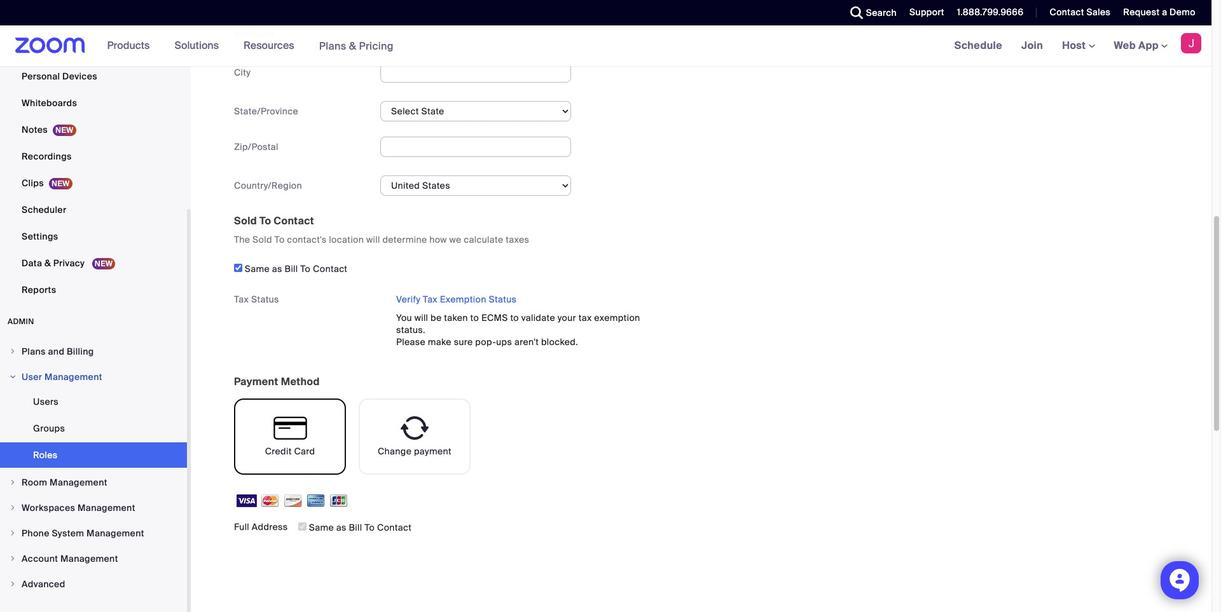 Task type: describe. For each thing, give the bounding box(es) containing it.
full
[[234, 521, 249, 533]]

the
[[234, 234, 250, 245]]

zoom logo image
[[15, 38, 85, 53]]

personal menu menu
[[0, 0, 187, 304]]

change payment
[[378, 446, 452, 457]]

request a demo
[[1123, 6, 1196, 18]]

you will be taken to ecms to validate your tax exemption status. please make sure pop-ups aren't blocked.
[[396, 312, 640, 348]]

web app button
[[1114, 39, 1168, 52]]

1 vertical spatial sold
[[252, 234, 272, 245]]

clips link
[[0, 170, 187, 196]]

user management menu
[[0, 389, 187, 469]]

user
[[22, 371, 42, 383]]

join link
[[1012, 25, 1053, 66]]

host button
[[1062, 39, 1095, 52]]

credit card
[[265, 446, 315, 457]]

right image for phone system management
[[9, 530, 17, 537]]

room
[[22, 477, 47, 488]]

exemption
[[594, 312, 640, 324]]

0 vertical spatial same as bill to contact
[[242, 263, 347, 275]]

right image for workspaces management
[[9, 504, 17, 512]]

management for user management
[[45, 371, 102, 383]]

payment
[[414, 446, 452, 457]]

zip/postal
[[234, 141, 278, 153]]

state/province
[[234, 105, 298, 117]]

advanced menu item
[[0, 572, 187, 597]]

plans and billing menu item
[[0, 340, 187, 364]]

groups
[[33, 423, 65, 434]]

resources button
[[244, 25, 300, 66]]

recordings
[[22, 151, 72, 162]]

sales
[[1087, 6, 1111, 18]]

& for pricing
[[349, 39, 356, 52]]

products
[[107, 39, 150, 52]]

devices
[[62, 71, 97, 82]]

verify
[[396, 294, 420, 305]]

right image for advanced
[[9, 581, 17, 588]]

scheduler link
[[0, 197, 187, 223]]

credit
[[265, 446, 292, 457]]

users link
[[0, 389, 187, 415]]

meetings navigation
[[945, 25, 1212, 67]]

join
[[1021, 39, 1043, 52]]

side navigation navigation
[[0, 0, 191, 612]]

1 to from the left
[[470, 312, 479, 324]]

phone
[[22, 528, 49, 539]]

payment
[[234, 375, 278, 389]]

0 horizontal spatial bill
[[285, 263, 298, 275]]

payment method
[[234, 375, 320, 389]]

plans for plans & pricing
[[319, 39, 346, 52]]

make
[[428, 336, 452, 348]]

search
[[866, 7, 897, 18]]

aren't
[[515, 336, 539, 348]]

calculate
[[464, 234, 503, 245]]

taken
[[444, 312, 468, 324]]

account management
[[22, 553, 118, 565]]

resources
[[244, 39, 294, 52]]

1.888.799.9666
[[957, 6, 1024, 18]]

tax status
[[234, 294, 279, 305]]

blocked.
[[541, 336, 578, 348]]

we
[[449, 234, 461, 245]]

1 vertical spatial same
[[309, 522, 334, 534]]

roles
[[33, 450, 58, 461]]

schedule link
[[945, 25, 1012, 66]]

right image for user management
[[9, 373, 17, 381]]

personal
[[22, 71, 60, 82]]

exemption
[[440, 294, 486, 305]]

search button
[[841, 0, 900, 25]]

schedule
[[954, 39, 1002, 52]]

2 tax from the left
[[423, 294, 438, 305]]

admin menu menu
[[0, 340, 187, 598]]

pop-
[[475, 336, 496, 348]]

change
[[378, 446, 412, 457]]

reports
[[22, 284, 56, 296]]

data & privacy link
[[0, 251, 187, 276]]

location
[[329, 234, 364, 245]]

app
[[1138, 39, 1159, 52]]

web
[[1114, 39, 1136, 52]]

recordings link
[[0, 144, 187, 169]]

please
[[396, 336, 426, 348]]

advanced
[[22, 579, 65, 590]]

0 vertical spatial as
[[272, 263, 282, 275]]

product information navigation
[[98, 25, 403, 67]]

privacy
[[53, 258, 85, 269]]

address
[[252, 521, 288, 533]]

and
[[48, 346, 64, 357]]

card
[[294, 446, 315, 457]]



Task type: locate. For each thing, give the bounding box(es) containing it.
notes link
[[0, 117, 187, 142]]

user management menu item
[[0, 365, 187, 389]]

1 horizontal spatial bill
[[349, 522, 362, 534]]

tax
[[579, 312, 592, 324]]

0 vertical spatial will
[[366, 234, 380, 245]]

2 right image from the top
[[9, 581, 17, 588]]

whiteboards link
[[0, 90, 187, 116]]

support
[[910, 6, 944, 18]]

sold to contact the sold to contact's location will determine how we calculate taxes
[[234, 214, 529, 245]]

right image inside workspaces management menu item
[[9, 504, 17, 512]]

contact's
[[287, 234, 327, 245]]

plans and billing
[[22, 346, 94, 357]]

banner
[[0, 25, 1212, 67]]

phone system management
[[22, 528, 144, 539]]

& inside personal menu menu
[[44, 258, 51, 269]]

support link
[[900, 0, 948, 25], [910, 6, 944, 18]]

right image inside account management menu item
[[9, 555, 17, 563]]

same as bill to contact
[[242, 263, 347, 275], [309, 522, 412, 534]]

1 horizontal spatial will
[[414, 312, 428, 324]]

0 horizontal spatial plans
[[22, 346, 46, 357]]

right image left "user"
[[9, 373, 17, 381]]

& for privacy
[[44, 258, 51, 269]]

clips
[[22, 177, 44, 189]]

contact sales
[[1050, 6, 1111, 18]]

0 horizontal spatial tax
[[234, 294, 249, 305]]

right image inside room management menu item
[[9, 479, 17, 487]]

determine
[[383, 234, 427, 245]]

2 to from the left
[[510, 312, 519, 324]]

1 horizontal spatial as
[[336, 522, 346, 534]]

sold right the
[[252, 234, 272, 245]]

1 right image from the top
[[9, 348, 17, 356]]

management down billing
[[45, 371, 102, 383]]

right image left phone
[[9, 530, 17, 537]]

right image for plans and billing
[[9, 348, 17, 356]]

right image inside phone system management menu item
[[9, 530, 17, 537]]

users
[[33, 396, 59, 408]]

0 horizontal spatial status
[[251, 294, 279, 305]]

right image
[[9, 479, 17, 487], [9, 581, 17, 588]]

0 vertical spatial &
[[349, 39, 356, 52]]

1 tax from the left
[[234, 294, 249, 305]]

account management menu item
[[0, 547, 187, 571]]

will inside sold to contact the sold to contact's location will determine how we calculate taxes
[[366, 234, 380, 245]]

1 horizontal spatial status
[[489, 294, 517, 305]]

will left be
[[414, 312, 428, 324]]

management
[[45, 371, 102, 383], [50, 477, 107, 488], [78, 502, 135, 514], [87, 528, 144, 539], [60, 553, 118, 565]]

right image down admin
[[9, 348, 17, 356]]

data & privacy
[[22, 258, 87, 269]]

0 horizontal spatial as
[[272, 263, 282, 275]]

0 horizontal spatial &
[[44, 258, 51, 269]]

plans left pricing
[[319, 39, 346, 52]]

scheduler
[[22, 204, 66, 216]]

5 right image from the top
[[9, 555, 17, 563]]

1 vertical spatial as
[[336, 522, 346, 534]]

to
[[260, 214, 271, 228], [274, 234, 285, 245], [300, 263, 311, 275], [365, 522, 375, 534]]

to right taken
[[470, 312, 479, 324]]

will inside you will be taken to ecms to validate your tax exemption status. please make sure pop-ups aren't blocked.
[[414, 312, 428, 324]]

validate
[[521, 312, 555, 324]]

workspaces
[[22, 502, 75, 514]]

0 horizontal spatial same
[[245, 263, 270, 275]]

& inside product information navigation
[[349, 39, 356, 52]]

as
[[272, 263, 282, 275], [336, 522, 346, 534]]

tax down the
[[234, 294, 249, 305]]

tax up be
[[423, 294, 438, 305]]

request a demo link
[[1114, 0, 1212, 25], [1123, 6, 1196, 18]]

contact inside sold to contact the sold to contact's location will determine how we calculate taxes
[[274, 214, 314, 228]]

admin
[[8, 317, 34, 327]]

personal devices
[[22, 71, 97, 82]]

roles link
[[0, 443, 187, 468]]

1 status from the left
[[251, 294, 279, 305]]

management for room management
[[50, 477, 107, 488]]

0 vertical spatial same
[[245, 263, 270, 275]]

sure
[[454, 336, 473, 348]]

right image inside 'plans and billing' menu item
[[9, 348, 17, 356]]

to right 'ecms'
[[510, 312, 519, 324]]

profile picture image
[[1181, 33, 1201, 53]]

personal devices link
[[0, 64, 187, 89]]

system
[[52, 528, 84, 539]]

how
[[429, 234, 447, 245]]

& left pricing
[[349, 39, 356, 52]]

None text field
[[380, 62, 571, 83], [380, 137, 571, 157], [380, 62, 571, 83], [380, 137, 571, 157]]

1 vertical spatial plans
[[22, 346, 46, 357]]

same up tax status
[[245, 263, 270, 275]]

0 horizontal spatial will
[[366, 234, 380, 245]]

plans & pricing
[[319, 39, 394, 52]]

ups
[[496, 336, 512, 348]]

None checkbox
[[234, 264, 242, 272], [298, 523, 306, 531], [234, 264, 242, 272], [298, 523, 306, 531]]

user management
[[22, 371, 102, 383]]

2 right image from the top
[[9, 373, 17, 381]]

0 vertical spatial sold
[[234, 214, 257, 228]]

sold up the
[[234, 214, 257, 228]]

1 horizontal spatial same
[[309, 522, 334, 534]]

right image inside the advanced menu item
[[9, 581, 17, 588]]

method
[[281, 375, 320, 389]]

settings link
[[0, 224, 187, 249]]

web app
[[1114, 39, 1159, 52]]

right image left advanced
[[9, 581, 17, 588]]

banner containing products
[[0, 25, 1212, 67]]

right image left account at the left of the page
[[9, 555, 17, 563]]

phone system management menu item
[[0, 522, 187, 546]]

right image left room
[[9, 479, 17, 487]]

account
[[22, 553, 58, 565]]

1 horizontal spatial plans
[[319, 39, 346, 52]]

room management menu item
[[0, 471, 187, 495]]

workspaces management menu item
[[0, 496, 187, 520]]

4 right image from the top
[[9, 530, 17, 537]]

be
[[431, 312, 442, 324]]

verify tax exemption status
[[396, 294, 517, 305]]

plans left the and
[[22, 346, 46, 357]]

management for workspaces management
[[78, 502, 135, 514]]

right image for account management
[[9, 555, 17, 563]]

billing
[[67, 346, 94, 357]]

pricing
[[359, 39, 394, 52]]

1 vertical spatial same as bill to contact
[[309, 522, 412, 534]]

data
[[22, 258, 42, 269]]

plans inside product information navigation
[[319, 39, 346, 52]]

products button
[[107, 25, 155, 66]]

right image for room management
[[9, 479, 17, 487]]

1 horizontal spatial tax
[[423, 294, 438, 305]]

0 vertical spatial right image
[[9, 479, 17, 487]]

status
[[251, 294, 279, 305], [489, 294, 517, 305]]

1 vertical spatial right image
[[9, 581, 17, 588]]

will right location
[[366, 234, 380, 245]]

plans inside menu item
[[22, 346, 46, 357]]

full address
[[234, 521, 288, 533]]

status.
[[396, 324, 425, 336]]

0 vertical spatial bill
[[285, 263, 298, 275]]

notes
[[22, 124, 48, 135]]

right image
[[9, 348, 17, 356], [9, 373, 17, 381], [9, 504, 17, 512], [9, 530, 17, 537], [9, 555, 17, 563]]

a
[[1162, 6, 1167, 18]]

solutions
[[175, 39, 219, 52]]

management for account management
[[60, 553, 118, 565]]

apt/suite
[[234, 28, 275, 39]]

whiteboards
[[22, 97, 77, 109]]

settings
[[22, 231, 58, 242]]

same right address
[[309, 522, 334, 534]]

1 horizontal spatial to
[[510, 312, 519, 324]]

2 status from the left
[[489, 294, 517, 305]]

& right data
[[44, 258, 51, 269]]

right image inside "user management" menu item
[[9, 373, 17, 381]]

1 vertical spatial &
[[44, 258, 51, 269]]

solutions button
[[175, 25, 225, 66]]

bill
[[285, 263, 298, 275], [349, 522, 362, 534]]

None text field
[[380, 0, 571, 5], [380, 23, 571, 44], [380, 0, 571, 5], [380, 23, 571, 44]]

reports link
[[0, 277, 187, 303]]

1 right image from the top
[[9, 479, 17, 487]]

management inside menu item
[[45, 371, 102, 383]]

1 vertical spatial bill
[[349, 522, 362, 534]]

plans for plans and billing
[[22, 346, 46, 357]]

1 vertical spatial will
[[414, 312, 428, 324]]

will
[[366, 234, 380, 245], [414, 312, 428, 324]]

you
[[396, 312, 412, 324]]

request
[[1123, 6, 1160, 18]]

ecms
[[481, 312, 508, 324]]

0 vertical spatial plans
[[319, 39, 346, 52]]

room management
[[22, 477, 107, 488]]

management up workspaces management
[[50, 477, 107, 488]]

management up phone system management menu item
[[78, 502, 135, 514]]

city
[[234, 67, 251, 78]]

0 horizontal spatial to
[[470, 312, 479, 324]]

1 horizontal spatial &
[[349, 39, 356, 52]]

your
[[558, 312, 576, 324]]

right image left workspaces at bottom left
[[9, 504, 17, 512]]

management down phone system management menu item
[[60, 553, 118, 565]]

management up account management menu item
[[87, 528, 144, 539]]

3 right image from the top
[[9, 504, 17, 512]]

sold
[[234, 214, 257, 228], [252, 234, 272, 245]]



Task type: vqa. For each thing, say whether or not it's contained in the screenshot.
Upgrade
no



